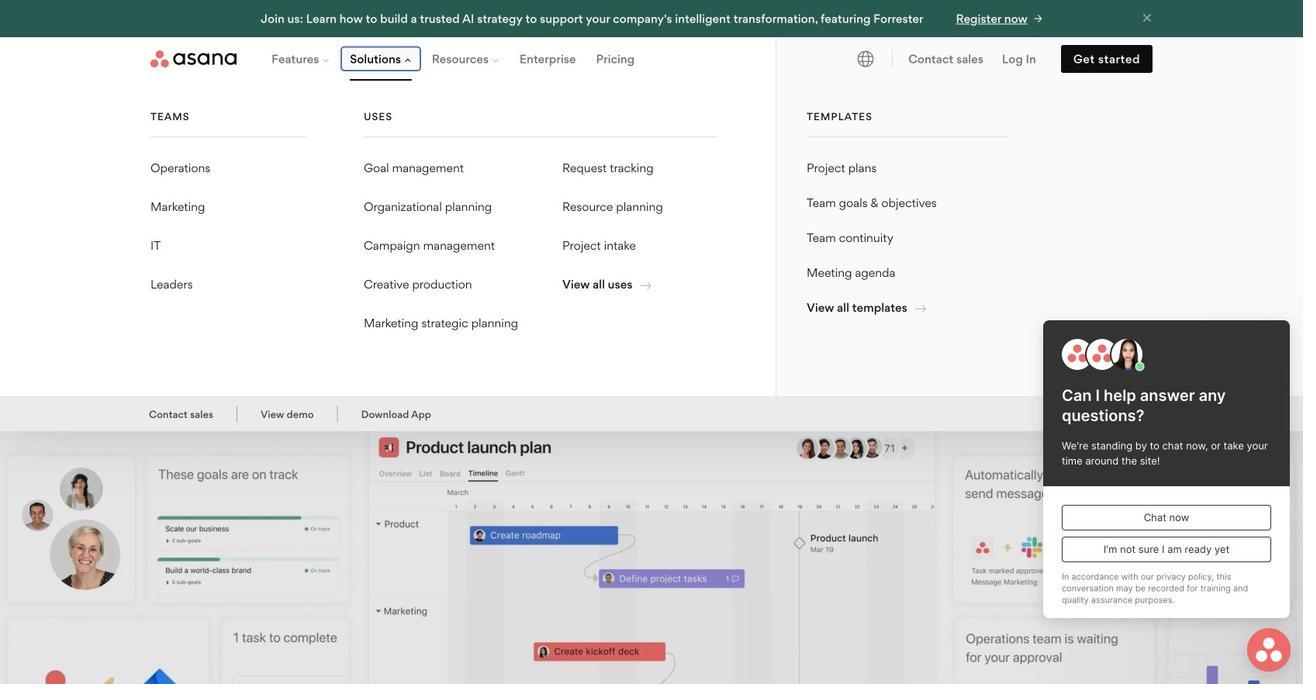 Task type: describe. For each thing, give the bounding box(es) containing it.
svg image
[[641, 280, 651, 291]]

a smarter way to work - asana product ui image
[[0, 413, 1304, 684]]



Task type: locate. For each thing, give the bounding box(es) containing it.
group
[[101, 37, 1203, 369], [151, 112, 306, 332], [364, 112, 718, 369], [807, 112, 1009, 344]]

svg image
[[916, 304, 926, 314]]



